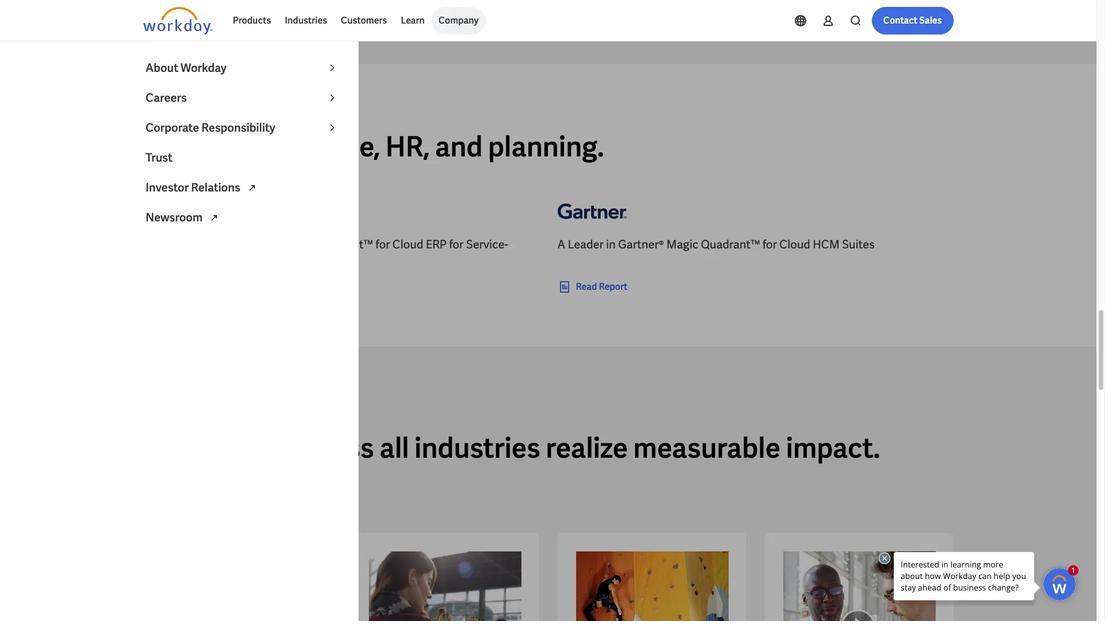 Task type: locate. For each thing, give the bounding box(es) containing it.
careers
[[146, 90, 187, 105]]

1 horizontal spatial for
[[449, 238, 464, 252]]

1 vertical spatial opens in a new tab image
[[207, 212, 221, 225]]

careers button
[[139, 83, 346, 113]]

1 horizontal spatial in
[[252, 129, 275, 165]]

for right erp
[[449, 238, 464, 252]]

2 for from the left
[[449, 238, 464, 252]]

1 magic from the left
[[280, 238, 312, 252]]

in up investor relations "link"
[[252, 129, 275, 165]]

magic
[[280, 238, 312, 252], [667, 238, 699, 252]]

for left erp
[[376, 238, 390, 252]]

and
[[435, 129, 483, 165]]

a
[[143, 129, 162, 165], [143, 238, 151, 252], [558, 238, 566, 252]]

leader for a leader in 2023 gartner® magic quadrant™ for cloud erp for service- centric enterprises
[[153, 238, 189, 252]]

0 horizontal spatial magic
[[280, 238, 312, 252]]

1 horizontal spatial opens in a new tab image
[[245, 182, 259, 195]]

in for gartner®
[[606, 238, 616, 252]]

a down what
[[143, 129, 162, 165]]

about workday
[[146, 60, 227, 75]]

report
[[599, 281, 628, 293]]

newsroom link
[[139, 203, 346, 233]]

cloud
[[393, 238, 424, 252], [780, 238, 811, 252]]

in up report
[[606, 238, 616, 252]]

0 horizontal spatial quadrant™
[[314, 238, 373, 252]]

1 cloud from the left
[[393, 238, 424, 252]]

gartner image for 2023
[[143, 195, 212, 228]]

a up centric
[[143, 238, 151, 252]]

in for 2023
[[192, 238, 201, 252]]

what analysts say
[[143, 102, 226, 112]]

gartner® inside a leader in 2023 gartner® magic quadrant™ for cloud erp for service- centric enterprises
[[231, 238, 277, 252]]

opens in a new tab image inside investor relations "link"
[[245, 182, 259, 195]]

in left 2023
[[192, 238, 201, 252]]

0 horizontal spatial opens in a new tab image
[[207, 212, 221, 225]]

read report link
[[558, 281, 628, 295]]

trust link
[[139, 143, 346, 173]]

a for a leader in finance, hr, and planning.
[[143, 129, 162, 165]]

a leader in finance, hr, and planning.
[[143, 129, 604, 165]]

0 horizontal spatial for
[[376, 238, 390, 252]]

1 horizontal spatial gartner image
[[558, 195, 627, 228]]

netflix image
[[369, 553, 521, 622]]

leader up read
[[568, 238, 604, 252]]

corporate responsibility button
[[139, 113, 346, 143]]

cloud left erp
[[393, 238, 424, 252]]

quadrant™
[[314, 238, 373, 252], [701, 238, 761, 252]]

0 horizontal spatial cloud
[[393, 238, 424, 252]]

industries
[[285, 14, 327, 26]]

newsroom
[[146, 210, 205, 225]]

company
[[439, 14, 479, 26]]

0 vertical spatial opens in a new tab image
[[245, 182, 259, 195]]

enterprises
[[184, 254, 244, 269]]

quadrant™ inside a leader in 2023 gartner® magic quadrant™ for cloud erp for service- centric enterprises
[[314, 238, 373, 252]]

0 horizontal spatial gartner image
[[143, 195, 212, 228]]

1 horizontal spatial cloud
[[780, 238, 811, 252]]

a up read report link
[[558, 238, 566, 252]]

1 for from the left
[[376, 238, 390, 252]]

what
[[143, 102, 167, 112]]

go to the homepage image
[[143, 7, 212, 35]]

leader
[[153, 238, 189, 252], [568, 238, 604, 252]]

a leader in gartner® magic quadrant™ for cloud hcm suites
[[558, 238, 875, 252]]

for
[[376, 238, 390, 252], [449, 238, 464, 252], [763, 238, 777, 252]]

gartner®
[[231, 238, 277, 252], [619, 238, 664, 252]]

opens in a new tab image up newsroom link
[[245, 182, 259, 195]]

gartner® down newsroom link
[[231, 238, 277, 252]]

customers
[[341, 14, 387, 26]]

0 horizontal spatial gartner®
[[231, 238, 277, 252]]

trust
[[146, 150, 173, 165]]

investor relations
[[146, 180, 243, 195]]

companies
[[143, 431, 285, 467]]

2 gartner image from the left
[[558, 195, 627, 228]]

leader up centric
[[153, 238, 189, 252]]

hr,
[[386, 129, 430, 165]]

1 leader from the left
[[153, 238, 189, 252]]

in
[[252, 129, 275, 165], [192, 238, 201, 252], [606, 238, 616, 252]]

a inside a leader in 2023 gartner® magic quadrant™ for cloud erp for service- centric enterprises
[[143, 238, 151, 252]]

leader for a leader in gartner® magic quadrant™ for cloud hcm suites
[[568, 238, 604, 252]]

about
[[146, 60, 178, 75]]

gartner® up report
[[619, 238, 664, 252]]

realize
[[546, 431, 628, 467]]

in inside a leader in 2023 gartner® magic quadrant™ for cloud erp for service- centric enterprises
[[192, 238, 201, 252]]

leader inside a leader in 2023 gartner® magic quadrant™ for cloud erp for service- centric enterprises
[[153, 238, 189, 252]]

learn
[[401, 14, 425, 26]]

sales
[[920, 14, 942, 26]]

across
[[291, 431, 374, 467]]

1 gartner image from the left
[[143, 195, 212, 228]]

service-
[[466, 238, 509, 252]]

0 horizontal spatial in
[[192, 238, 201, 252]]

2 horizontal spatial for
[[763, 238, 777, 252]]

in for finance,
[[252, 129, 275, 165]]

1 quadrant™ from the left
[[314, 238, 373, 252]]

1 horizontal spatial magic
[[667, 238, 699, 252]]

0 horizontal spatial leader
[[153, 238, 189, 252]]

cloud inside a leader in 2023 gartner® magic quadrant™ for cloud erp for service- centric enterprises
[[393, 238, 424, 252]]

1 horizontal spatial gartner®
[[619, 238, 664, 252]]

cloud left hcm
[[780, 238, 811, 252]]

2 quadrant™ from the left
[[701, 238, 761, 252]]

3 for from the left
[[763, 238, 777, 252]]

corporate responsibility
[[146, 120, 275, 135]]

read report
[[576, 281, 628, 293]]

opens in a new tab image
[[245, 182, 259, 195], [207, 212, 221, 225]]

gartner image
[[143, 195, 212, 228], [558, 195, 627, 228]]

opens in a new tab image up 2023
[[207, 212, 221, 225]]

contact
[[884, 14, 918, 26]]

1 gartner® from the left
[[231, 238, 277, 252]]

say
[[211, 102, 226, 112]]

opens in a new tab image inside newsroom link
[[207, 212, 221, 225]]

for left hcm
[[763, 238, 777, 252]]

2 horizontal spatial in
[[606, 238, 616, 252]]

1 horizontal spatial quadrant™
[[701, 238, 761, 252]]

2 leader from the left
[[568, 238, 604, 252]]

company button
[[432, 7, 486, 35]]

2 magic from the left
[[667, 238, 699, 252]]

about workday button
[[139, 53, 346, 83]]

1 horizontal spatial leader
[[568, 238, 604, 252]]



Task type: describe. For each thing, give the bounding box(es) containing it.
hcm
[[813, 238, 840, 252]]

customers button
[[334, 7, 394, 35]]

corporate
[[146, 120, 199, 135]]

industries
[[415, 431, 541, 467]]

contact sales link
[[872, 7, 954, 35]]

suites
[[842, 238, 875, 252]]

investor relations link
[[139, 173, 346, 203]]

bdo canada image
[[783, 553, 936, 622]]

impact.
[[786, 431, 881, 467]]

workday
[[181, 60, 227, 75]]

products
[[233, 14, 271, 26]]

relations
[[191, 180, 240, 195]]

2023
[[204, 238, 229, 252]]

planning.
[[488, 129, 604, 165]]

companies across all industries realize measurable impact.
[[143, 431, 881, 467]]

products button
[[226, 7, 278, 35]]

measurable
[[634, 431, 781, 467]]

opens in a new tab image for newsroom
[[207, 212, 221, 225]]

finance,
[[281, 129, 380, 165]]

learn all the successes life time fitness achieved with workday. image
[[576, 553, 729, 622]]

learn button
[[394, 7, 432, 35]]

responsibility
[[201, 120, 275, 135]]

a leader in 2023 gartner® magic quadrant™ for cloud erp for service- centric enterprises
[[143, 238, 509, 269]]

investor
[[146, 180, 189, 195]]

magic inside a leader in 2023 gartner® magic quadrant™ for cloud erp for service- centric enterprises
[[280, 238, 312, 252]]

2 cloud from the left
[[780, 238, 811, 252]]

contact sales
[[884, 14, 942, 26]]

2 gartner® from the left
[[619, 238, 664, 252]]

a for a leader in gartner® magic quadrant™ for cloud hcm suites
[[558, 238, 566, 252]]

read
[[576, 281, 597, 293]]

leader
[[168, 129, 247, 165]]

centric
[[143, 254, 182, 269]]

industries button
[[278, 7, 334, 35]]

erp
[[426, 238, 447, 252]]

analysts
[[169, 102, 209, 112]]

opens in a new tab image for investor relations
[[245, 182, 259, 195]]

gartner image for gartner®
[[558, 195, 627, 228]]

a for a leader in 2023 gartner® magic quadrant™ for cloud erp for service- centric enterprises
[[143, 238, 151, 252]]

all
[[380, 431, 409, 467]]



Task type: vqa. For each thing, say whether or not it's contained in the screenshot.
in associated with Gartner®
yes



